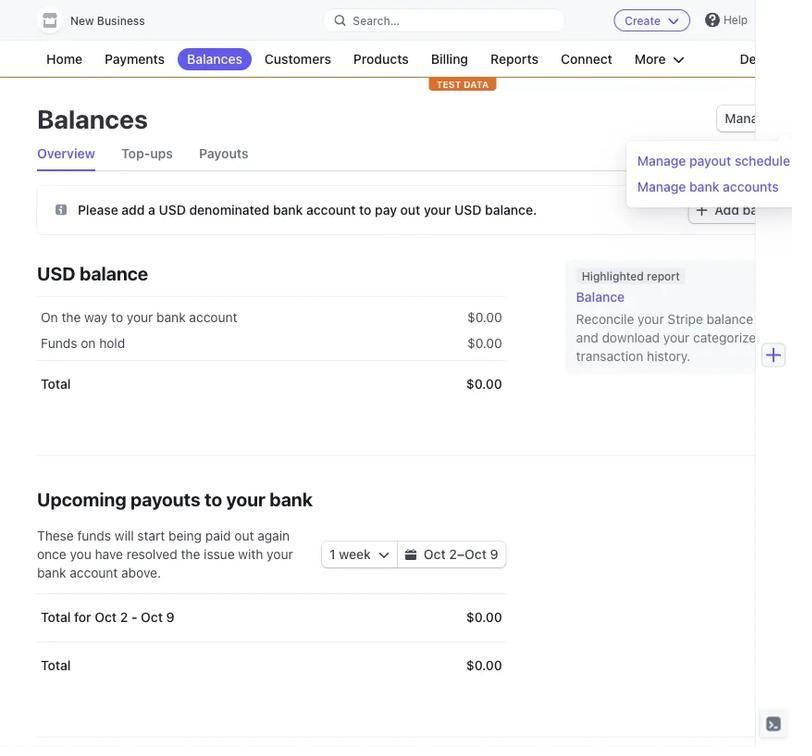 Task type: vqa. For each thing, say whether or not it's contained in the screenshot.
'GIVE CUSTOMERS MORE DETAIL ABOUT WHAT THEY'RE PAYING FOR.' TEXT BOX
no



Task type: describe. For each thing, give the bounding box(es) containing it.
for
[[74, 610, 91, 625]]

history.
[[648, 349, 691, 364]]

your inside grid
[[127, 310, 153, 325]]

report
[[647, 270, 681, 283]]

row containing funds on hold
[[37, 327, 506, 360]]

reconcile
[[577, 312, 635, 327]]

1 week button
[[322, 542, 397, 568]]

funds
[[41, 336, 77, 351]]

ups
[[150, 146, 173, 161]]

grid containing total for
[[37, 594, 506, 690]]

test data
[[437, 79, 489, 89]]

products link
[[345, 48, 418, 70]]

reports
[[491, 51, 539, 67]]

once
[[37, 547, 66, 562]]

row containing total for
[[37, 594, 506, 642]]

week
[[339, 547, 371, 562]]

top-ups link
[[121, 137, 173, 170]]

stripe
[[668, 312, 704, 327]]

create button
[[614, 9, 691, 31]]

payouts
[[199, 146, 249, 161]]

usd balance
[[37, 262, 148, 284]]

your left balance.
[[424, 202, 451, 217]]

1 horizontal spatial usd
[[159, 202, 186, 217]]

upcoming
[[37, 488, 126, 510]]

highlighted report balance reconcile your stripe balance and download your categorized transaction history.
[[577, 270, 765, 364]]

manage for manage bank accounts
[[638, 179, 687, 195]]

test
[[437, 79, 462, 89]]

customers link
[[256, 48, 341, 70]]

help
[[724, 13, 748, 26]]

5 row from the top
[[37, 642, 506, 690]]

accounts
[[724, 179, 780, 195]]

bank inside button
[[743, 202, 773, 218]]

row containing on the way to your bank account
[[37, 297, 506, 334]]

on
[[81, 336, 96, 351]]

new business button
[[37, 7, 164, 33]]

svg image for add bank acc
[[697, 205, 708, 216]]

balance
[[577, 289, 625, 305]]

billing link
[[422, 48, 478, 70]]

a
[[148, 202, 155, 217]]

search…
[[353, 14, 400, 27]]

create
[[625, 14, 661, 27]]

balances link
[[178, 48, 252, 70]]

funds on hold
[[41, 336, 125, 351]]

1 horizontal spatial out
[[401, 202, 421, 217]]

balance.
[[485, 202, 537, 217]]

your up history.
[[664, 330, 690, 346]]

payout
[[690, 153, 732, 169]]

please
[[78, 202, 118, 217]]

pay inside manage pay dropdown button
[[778, 111, 793, 126]]

new
[[70, 14, 94, 27]]

the inside grid
[[62, 310, 81, 325]]

svg image for 1 week
[[379, 549, 390, 560]]

again
[[258, 528, 290, 544]]

1 week
[[330, 547, 371, 562]]

categorized
[[694, 330, 765, 346]]

balance inside highlighted report balance reconcile your stripe balance and download your categorized transaction history.
[[707, 312, 754, 327]]

develope
[[741, 51, 793, 67]]

1 vertical spatial balances
[[37, 103, 148, 134]]

0 horizontal spatial usd
[[37, 262, 76, 284]]

0 vertical spatial 2
[[450, 547, 457, 562]]

schedule
[[735, 153, 791, 169]]

bank right denominated
[[273, 202, 303, 217]]

balance link
[[577, 288, 772, 307]]

3 total from the top
[[41, 658, 71, 673]]

on the way to your bank account
[[41, 310, 238, 325]]

-
[[132, 610, 138, 625]]

way
[[84, 310, 108, 325]]

these
[[37, 528, 74, 544]]

develope link
[[731, 48, 793, 70]]

total for oct 2 - oct 9
[[41, 610, 175, 625]]

paid
[[205, 528, 231, 544]]

top-ups
[[121, 146, 173, 161]]

manage for manage pay
[[725, 111, 774, 126]]

you
[[70, 547, 91, 562]]

customers
[[265, 51, 332, 67]]

on
[[41, 310, 58, 325]]

add bank acc
[[716, 202, 793, 218]]

billing
[[431, 51, 469, 67]]

add
[[122, 202, 145, 217]]

1 horizontal spatial 9
[[491, 547, 499, 562]]

Search… text field
[[324, 9, 566, 32]]

Search… search field
[[324, 9, 566, 32]]

hold
[[99, 336, 125, 351]]



Task type: locate. For each thing, give the bounding box(es) containing it.
svg image left please
[[56, 204, 67, 215]]

1 total from the top
[[41, 377, 71, 392]]

more
[[635, 51, 667, 67]]

2 grid from the top
[[37, 594, 506, 690]]

oct 2 – oct 9
[[424, 547, 499, 562]]

bank right way
[[157, 310, 186, 325]]

manage bank accounts
[[638, 179, 780, 195]]

with
[[238, 547, 263, 562]]

1 horizontal spatial to
[[205, 488, 222, 510]]

1 horizontal spatial 2
[[450, 547, 457, 562]]

2 vertical spatial manage
[[638, 179, 687, 195]]

balances up overview in the left of the page
[[37, 103, 148, 134]]

0 horizontal spatial out
[[235, 528, 254, 544]]

0 vertical spatial svg image
[[697, 205, 708, 216]]

1 horizontal spatial balance
[[707, 312, 754, 327]]

and
[[577, 330, 599, 346]]

9 right –
[[491, 547, 499, 562]]

0 vertical spatial svg image
[[56, 204, 67, 215]]

1 vertical spatial out
[[235, 528, 254, 544]]

0 vertical spatial grid
[[37, 297, 506, 408]]

1 horizontal spatial the
[[181, 547, 200, 562]]

bank down accounts
[[743, 202, 773, 218]]

1 vertical spatial svg image
[[406, 549, 417, 560]]

0 horizontal spatial account
[[70, 565, 118, 581]]

overview
[[37, 146, 95, 161]]

2 vertical spatial to
[[205, 488, 222, 510]]

to
[[359, 202, 372, 217], [111, 310, 123, 325], [205, 488, 222, 510]]

manage inside button
[[638, 153, 687, 169]]

0 vertical spatial balances
[[187, 51, 243, 67]]

1 vertical spatial to
[[111, 310, 123, 325]]

payouts
[[131, 488, 201, 510]]

0 vertical spatial total
[[41, 377, 71, 392]]

start
[[137, 528, 165, 544]]

1 horizontal spatial balances
[[187, 51, 243, 67]]

add bank acc button
[[690, 197, 793, 223]]

account
[[307, 202, 356, 217], [189, 310, 238, 325], [70, 565, 118, 581]]

payouts link
[[199, 137, 249, 170]]

manage bank accounts button
[[631, 174, 793, 200]]

9 right '-'
[[166, 610, 175, 625]]

will
[[115, 528, 134, 544]]

balances right payments
[[187, 51, 243, 67]]

these funds will start being paid out again once you have resolved the issue with your bank account above.
[[37, 528, 293, 581]]

the right "on"
[[62, 310, 81, 325]]

1 row from the top
[[37, 297, 506, 334]]

oct
[[424, 547, 446, 562], [465, 547, 487, 562], [95, 610, 117, 625], [141, 610, 163, 625]]

transaction
[[577, 349, 644, 364]]

manage down manage payout schedule button on the top of the page
[[638, 179, 687, 195]]

bank inside row
[[157, 310, 186, 325]]

bank down manage payout schedule button on the top of the page
[[690, 179, 720, 195]]

1 vertical spatial 9
[[166, 610, 175, 625]]

your right way
[[127, 310, 153, 325]]

being
[[169, 528, 202, 544]]

payments link
[[95, 48, 174, 70]]

1 vertical spatial total
[[41, 610, 71, 625]]

home
[[46, 51, 83, 67]]

total down funds in the top of the page
[[41, 377, 71, 392]]

connect
[[561, 51, 613, 67]]

0 horizontal spatial 9
[[166, 610, 175, 625]]

new business
[[70, 14, 145, 27]]

2 horizontal spatial account
[[307, 202, 356, 217]]

resolved
[[127, 547, 178, 562]]

1 horizontal spatial svg image
[[697, 205, 708, 216]]

grid
[[37, 297, 506, 408], [37, 594, 506, 690]]

the down being
[[181, 547, 200, 562]]

0 vertical spatial to
[[359, 202, 372, 217]]

1 vertical spatial manage
[[638, 153, 687, 169]]

2 vertical spatial account
[[70, 565, 118, 581]]

your
[[424, 202, 451, 217], [127, 310, 153, 325], [638, 312, 665, 327], [664, 330, 690, 346], [227, 488, 266, 510], [267, 547, 293, 562]]

download
[[603, 330, 660, 346]]

total down total for oct 2 - oct 9
[[41, 658, 71, 673]]

9
[[491, 547, 499, 562], [166, 610, 175, 625]]

tab list
[[37, 137, 793, 171]]

total
[[41, 377, 71, 392], [41, 610, 71, 625], [41, 658, 71, 673]]

1 vertical spatial grid
[[37, 594, 506, 690]]

svg image for please add a usd denominated bank account to pay out your usd balance.
[[56, 204, 67, 215]]

highlighted
[[582, 270, 644, 283]]

balance up categorized
[[707, 312, 754, 327]]

please add a usd denominated bank account to pay out your usd balance.
[[78, 202, 537, 217]]

svg image inside 1 week popup button
[[379, 549, 390, 560]]

0 vertical spatial the
[[62, 310, 81, 325]]

0 horizontal spatial balance
[[80, 262, 148, 284]]

manage up schedule
[[725, 111, 774, 126]]

1 horizontal spatial pay
[[778, 111, 793, 126]]

balance
[[80, 262, 148, 284], [707, 312, 754, 327]]

out inside these funds will start being paid out again once you have resolved the issue with your bank account above.
[[235, 528, 254, 544]]

usd right a at the top
[[159, 202, 186, 217]]

svg image
[[697, 205, 708, 216], [379, 549, 390, 560]]

usd left balance.
[[455, 202, 482, 217]]

bank inside 'button'
[[690, 179, 720, 195]]

0 vertical spatial 9
[[491, 547, 499, 562]]

2 total from the top
[[41, 610, 71, 625]]

0 horizontal spatial to
[[111, 310, 123, 325]]

bank up again
[[270, 488, 313, 510]]

account for your
[[189, 310, 238, 325]]

out
[[401, 202, 421, 217], [235, 528, 254, 544]]

top-
[[121, 146, 150, 161]]

svg image right week
[[379, 549, 390, 560]]

row
[[37, 297, 506, 334], [37, 327, 506, 360], [37, 360, 506, 408], [37, 594, 506, 642], [37, 642, 506, 690]]

svg image
[[56, 204, 67, 215], [406, 549, 417, 560]]

1 vertical spatial account
[[189, 310, 238, 325]]

business
[[97, 14, 145, 27]]

manage
[[725, 111, 774, 126], [638, 153, 687, 169], [638, 179, 687, 195]]

manage inside dropdown button
[[725, 111, 774, 126]]

manage payout schedule
[[638, 153, 791, 169]]

1 horizontal spatial svg image
[[406, 549, 417, 560]]

1 grid from the top
[[37, 297, 506, 408]]

1 vertical spatial balance
[[707, 312, 754, 327]]

–
[[457, 547, 465, 562]]

svg image inside add bank acc button
[[697, 205, 708, 216]]

total left for
[[41, 610, 71, 625]]

your inside these funds will start being paid out again once you have resolved the issue with your bank account above.
[[267, 547, 293, 562]]

svg image down manage bank accounts
[[697, 205, 708, 216]]

account for denominated
[[307, 202, 356, 217]]

denominated
[[189, 202, 270, 217]]

overview link
[[37, 137, 95, 170]]

bank inside these funds will start being paid out again once you have resolved the issue with your bank account above.
[[37, 565, 66, 581]]

the inside these funds will start being paid out again once you have resolved the issue with your bank account above.
[[181, 547, 200, 562]]

0 horizontal spatial 2
[[120, 610, 128, 625]]

data
[[464, 79, 489, 89]]

the
[[62, 310, 81, 325], [181, 547, 200, 562]]

balance up way
[[80, 262, 148, 284]]

2 horizontal spatial usd
[[455, 202, 482, 217]]

3 row from the top
[[37, 360, 506, 408]]

1
[[330, 547, 336, 562]]

manage for manage payout schedule
[[638, 153, 687, 169]]

0 vertical spatial out
[[401, 202, 421, 217]]

manage inside 'button'
[[638, 179, 687, 195]]

reports link
[[482, 48, 548, 70]]

1 vertical spatial pay
[[375, 202, 397, 217]]

manage payout schedule button
[[631, 148, 793, 174]]

0 vertical spatial account
[[307, 202, 356, 217]]

funds
[[77, 528, 111, 544]]

issue
[[204, 547, 235, 562]]

pay
[[778, 111, 793, 126], [375, 202, 397, 217]]

0 vertical spatial balance
[[80, 262, 148, 284]]

tab list containing overview
[[37, 137, 793, 171]]

home link
[[37, 48, 92, 70]]

manage left the payout
[[638, 153, 687, 169]]

1 horizontal spatial account
[[189, 310, 238, 325]]

0 horizontal spatial pay
[[375, 202, 397, 217]]

svg image left –
[[406, 549, 417, 560]]

1 vertical spatial svg image
[[379, 549, 390, 560]]

above.
[[121, 565, 161, 581]]

2 row from the top
[[37, 327, 506, 360]]

payments
[[105, 51, 165, 67]]

products
[[354, 51, 409, 67]]

grid containing on the way to your bank account
[[37, 297, 506, 408]]

balances
[[187, 51, 243, 67], [37, 103, 148, 134]]

0 horizontal spatial balances
[[37, 103, 148, 134]]

0 horizontal spatial svg image
[[379, 549, 390, 560]]

bank
[[690, 179, 720, 195], [273, 202, 303, 217], [743, 202, 773, 218], [157, 310, 186, 325], [270, 488, 313, 510], [37, 565, 66, 581]]

2 horizontal spatial to
[[359, 202, 372, 217]]

1 vertical spatial 2
[[120, 610, 128, 625]]

0 vertical spatial pay
[[778, 111, 793, 126]]

2
[[450, 547, 457, 562], [120, 610, 128, 625]]

0 horizontal spatial svg image
[[56, 204, 67, 215]]

add
[[716, 202, 740, 218]]

usd up "on"
[[37, 262, 76, 284]]

4 row from the top
[[37, 594, 506, 642]]

your down again
[[267, 547, 293, 562]]

your up the download in the top right of the page
[[638, 312, 665, 327]]

acc
[[777, 202, 793, 218]]

manage pay
[[725, 111, 793, 126]]

2 vertical spatial total
[[41, 658, 71, 673]]

bank down "once"
[[37, 565, 66, 581]]

0 horizontal spatial the
[[62, 310, 81, 325]]

1 vertical spatial the
[[181, 547, 200, 562]]

manage pay button
[[718, 106, 793, 132]]

svg image for oct 2
[[406, 549, 417, 560]]

your up again
[[227, 488, 266, 510]]

0 vertical spatial manage
[[725, 111, 774, 126]]

account inside these funds will start being paid out again once you have resolved the issue with your bank account above.
[[70, 565, 118, 581]]

help button
[[698, 5, 756, 35]]

upcoming payouts to your bank
[[37, 488, 313, 510]]



